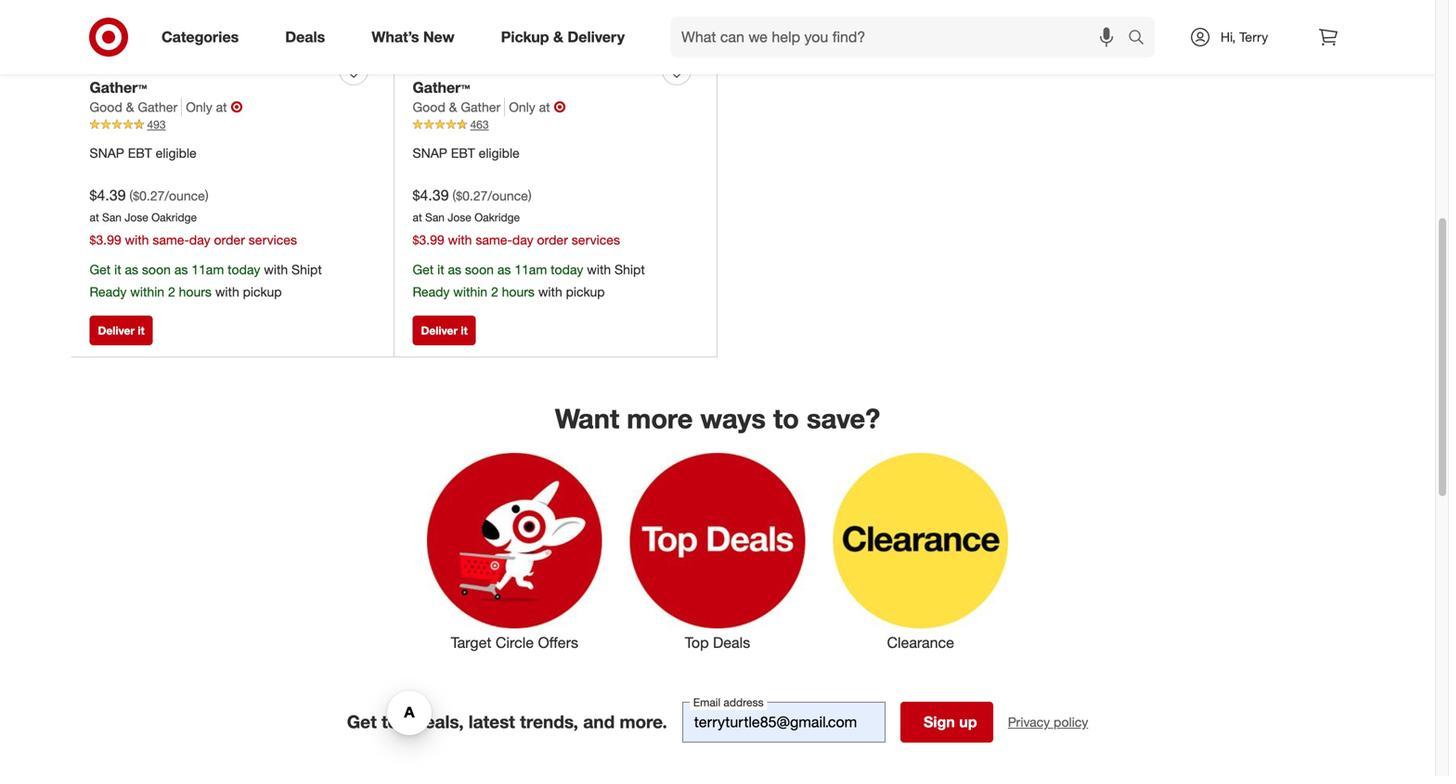 Task type: vqa. For each thing, say whether or not it's contained in the screenshot.
Salted Butter - 1lb - Good & Gather™
yes



Task type: describe. For each thing, give the bounding box(es) containing it.
up
[[959, 713, 977, 731]]

latest
[[469, 711, 515, 733]]

pickup for unsalted butter - 1lb - good & gather™
[[566, 284, 605, 300]]

order for salted butter - 1lb - good & gather™
[[214, 232, 245, 248]]

clearance link
[[819, 450, 1022, 654]]

$3.99 for salted butter - 1lb - good & gather™
[[90, 232, 121, 248]]

3 as from the left
[[448, 261, 462, 278]]

day for unsalted butter - 1lb - good & gather™
[[512, 232, 534, 248]]

day for salted butter - 1lb - good & gather™
[[189, 232, 210, 248]]

eligible for salted
[[156, 145, 197, 161]]

salted
[[90, 57, 134, 75]]

good & gather link for salted
[[90, 98, 182, 117]]

good inside salted butter - 1lb - good & gather™
[[233, 57, 271, 75]]

clearance
[[887, 634, 954, 652]]

within for salted butter - 1lb - good & gather™
[[130, 284, 164, 300]]

top deals
[[685, 634, 750, 652]]

What can we help you find? suggestions appear below search field
[[670, 17, 1133, 58]]

same- for salted butter - 1lb - good & gather™
[[153, 232, 189, 248]]

offers
[[538, 634, 578, 652]]

new
[[423, 28, 455, 46]]

& inside salted butter - 1lb - good & gather™
[[275, 57, 286, 75]]

what's
[[372, 28, 419, 46]]

deliver it button for salted butter - 1lb - good & gather™
[[90, 316, 153, 345]]

snap ebt eligible for unsalted butter - 1lb - good & gather™
[[413, 145, 520, 161]]

get for salted butter - 1lb - good & gather™
[[90, 261, 111, 278]]

1 - from the left
[[187, 57, 193, 75]]

get for unsalted butter - 1lb - good & gather™
[[413, 261, 434, 278]]

hi, terry
[[1221, 29, 1268, 45]]

& inside the unsalted butter - 1lb - good & gather™
[[617, 57, 627, 75]]

deals link
[[269, 17, 348, 58]]

shipt for unsalted butter - 1lb - good & gather™
[[615, 261, 645, 278]]

4 as from the left
[[498, 261, 511, 278]]

jose for unsalted butter - 1lb - good & gather™
[[448, 210, 472, 224]]

493 link
[[90, 117, 376, 133]]

only for unsalted
[[509, 99, 535, 115]]

search
[[1120, 30, 1164, 48]]

trends,
[[520, 711, 578, 733]]

butter for unsalted
[[480, 57, 524, 75]]

& right pickup
[[553, 28, 564, 46]]

within for unsalted butter - 1lb - good & gather™
[[453, 284, 488, 300]]

$4.39 ( $0.27 /ounce ) at san jose oakridge $3.99 with same-day order services for salted
[[90, 186, 297, 248]]

what's new
[[372, 28, 455, 46]]

only for salted
[[186, 99, 212, 115]]

oakridge for salted
[[151, 210, 197, 224]]

oakridge for unsalted
[[475, 210, 520, 224]]

unsalted butter - 1lb - good & gather™ link
[[413, 56, 655, 98]]

2 as from the left
[[174, 261, 188, 278]]

good down salted
[[90, 99, 122, 115]]

privacy
[[1008, 714, 1050, 730]]

ebt for unsalted butter - 1lb - good & gather™
[[451, 145, 475, 161]]

$3.99 for unsalted butter - 1lb - good & gather™
[[413, 232, 444, 248]]

ways
[[701, 402, 766, 435]]

top
[[685, 634, 709, 652]]

snap ebt eligible for salted butter - 1lb - good & gather™
[[90, 145, 197, 161]]

salted butter - 1lb - good & gather™
[[90, 57, 286, 96]]

1 as from the left
[[125, 261, 138, 278]]

/ounce for salted
[[165, 187, 205, 204]]

( for unsalted butter - 1lb - good & gather™
[[453, 187, 456, 204]]

privacy policy
[[1008, 714, 1088, 730]]

463 link
[[413, 117, 699, 133]]

get it as soon as 11am today with shipt ready within 2 hours with pickup for unsalted butter - 1lb - good & gather™
[[413, 261, 645, 300]]

unsalted
[[413, 57, 476, 75]]

ready for salted butter - 1lb - good & gather™
[[90, 284, 127, 300]]

deliver for unsalted butter - 1lb - good & gather™
[[421, 324, 458, 338]]

pickup & delivery link
[[485, 17, 648, 58]]

$4.39 for unsalted butter - 1lb - good & gather™
[[413, 186, 449, 204]]

what's new link
[[356, 17, 478, 58]]

/ounce for unsalted
[[488, 187, 528, 204]]

good inside the unsalted butter - 1lb - good & gather™
[[574, 57, 612, 75]]

to
[[773, 402, 799, 435]]

sign up
[[924, 713, 977, 731]]

and
[[583, 711, 615, 733]]

493
[[147, 118, 166, 132]]

deliver for salted butter - 1lb - good & gather™
[[98, 324, 135, 338]]

¬ for salted butter - 1lb - good & gather™
[[231, 98, 243, 116]]

$4.39 ( $0.27 /ounce ) at san jose oakridge $3.99 with same-day order services for unsalted
[[413, 186, 620, 248]]



Task type: locate. For each thing, give the bounding box(es) containing it.
pickup for salted butter - 1lb - good & gather™
[[243, 284, 282, 300]]

2 today from the left
[[551, 261, 583, 278]]

2 good & gather only at ¬ from the left
[[413, 98, 566, 116]]

get top deals, latest trends, and more.
[[347, 711, 667, 733]]

1 horizontal spatial (
[[453, 187, 456, 204]]

) for salted butter - 1lb - good & gather™
[[205, 187, 209, 204]]

1 horizontal spatial same-
[[476, 232, 512, 248]]

$0.27 down 493
[[133, 187, 165, 204]]

0 horizontal spatial oakridge
[[151, 210, 197, 224]]

order for unsalted butter - 1lb - good & gather™
[[537, 232, 568, 248]]

1 horizontal spatial $4.39
[[413, 186, 449, 204]]

0 horizontal spatial 2
[[168, 284, 175, 300]]

11am for salted butter - 1lb - good & gather™
[[191, 261, 224, 278]]

only down the unsalted butter - 1lb - good & gather™ at the left of the page
[[509, 99, 535, 115]]

get it as soon as 11am today with shipt ready within 2 hours with pickup
[[90, 261, 322, 300], [413, 261, 645, 300]]

terry
[[1240, 29, 1268, 45]]

hi,
[[1221, 29, 1236, 45]]

butter for salted
[[139, 57, 183, 75]]

2 shipt from the left
[[615, 261, 645, 278]]

snap down salted
[[90, 145, 124, 161]]

2 for salted butter - 1lb - good & gather™
[[168, 284, 175, 300]]

(
[[129, 187, 133, 204], [453, 187, 456, 204]]

) for unsalted butter - 1lb - good & gather™
[[528, 187, 532, 204]]

ebt
[[128, 145, 152, 161], [451, 145, 475, 161]]

deliver
[[98, 324, 135, 338], [421, 324, 458, 338]]

snap ebt eligible
[[90, 145, 197, 161], [413, 145, 520, 161]]

/ounce down the 463
[[488, 187, 528, 204]]

2 jose from the left
[[448, 210, 472, 224]]

2 hours from the left
[[502, 284, 535, 300]]

unsalted butter - 1lb - good & gather™
[[413, 57, 627, 96]]

good & gather only at ¬ up 493
[[90, 98, 243, 116]]

good & gather link
[[90, 98, 182, 117], [413, 98, 505, 117]]

2 butter from the left
[[480, 57, 524, 75]]

today for unsalted butter - 1lb - good & gather™
[[551, 261, 583, 278]]

1 horizontal spatial order
[[537, 232, 568, 248]]

more
[[627, 402, 693, 435]]

2 day from the left
[[512, 232, 534, 248]]

2 san from the left
[[425, 210, 445, 224]]

2 eligible from the left
[[479, 145, 520, 161]]

2 snap from the left
[[413, 145, 447, 161]]

1 order from the left
[[214, 232, 245, 248]]

only down salted butter - 1lb - good & gather™ link
[[186, 99, 212, 115]]

1 pickup from the left
[[243, 284, 282, 300]]

1 horizontal spatial ¬
[[554, 98, 566, 116]]

2 - from the left
[[223, 57, 229, 75]]

2 2 from the left
[[491, 284, 498, 300]]

None text field
[[682, 702, 886, 743]]

snap ebt eligible down 493
[[90, 145, 197, 161]]

0 horizontal spatial deals
[[285, 28, 325, 46]]

0 horizontal spatial within
[[130, 284, 164, 300]]

butter inside the unsalted butter - 1lb - good & gather™
[[480, 57, 524, 75]]

services for unsalted butter - 1lb - good & gather™
[[572, 232, 620, 248]]

0 horizontal spatial 1lb
[[197, 57, 218, 75]]

1 horizontal spatial deliver it button
[[413, 316, 476, 345]]

1lb inside the unsalted butter - 1lb - good & gather™
[[538, 57, 560, 75]]

butter inside salted butter - 1lb - good & gather™
[[139, 57, 183, 75]]

1 good & gather only at ¬ from the left
[[90, 98, 243, 116]]

1 gather from the left
[[138, 99, 178, 115]]

gather up 493
[[138, 99, 178, 115]]

463
[[470, 118, 489, 132]]

1 horizontal spatial 2
[[491, 284, 498, 300]]

¬ up 493 link
[[231, 98, 243, 116]]

1 shipt from the left
[[292, 261, 322, 278]]

1 jose from the left
[[125, 210, 148, 224]]

3 - from the left
[[528, 57, 534, 75]]

& up 493 link
[[275, 57, 286, 75]]

services for salted butter - 1lb - good & gather™
[[249, 232, 297, 248]]

1 horizontal spatial 1lb
[[538, 57, 560, 75]]

/ounce down 493
[[165, 187, 205, 204]]

1 good & gather link from the left
[[90, 98, 182, 117]]

salted butter - 1lb - good & gather™ image
[[90, 0, 376, 45], [90, 0, 376, 45]]

1 horizontal spatial eligible
[[479, 145, 520, 161]]

1 snap ebt eligible from the left
[[90, 145, 197, 161]]

2 only from the left
[[509, 99, 535, 115]]

eligible
[[156, 145, 197, 161], [479, 145, 520, 161]]

1 horizontal spatial gather™
[[413, 78, 470, 96]]

1 horizontal spatial 11am
[[515, 261, 547, 278]]

1 horizontal spatial good & gather link
[[413, 98, 505, 117]]

snap for salted butter - 1lb - good & gather™
[[90, 145, 124, 161]]

0 horizontal spatial good & gather link
[[90, 98, 182, 117]]

pickup
[[243, 284, 282, 300], [566, 284, 605, 300]]

1 horizontal spatial get it as soon as 11am today with shipt ready within 2 hours with pickup
[[413, 261, 645, 300]]

deals left what's
[[285, 28, 325, 46]]

)
[[205, 187, 209, 204], [528, 187, 532, 204]]

1 horizontal spatial /ounce
[[488, 187, 528, 204]]

deals right top
[[713, 634, 750, 652]]

1lb for salted
[[197, 57, 218, 75]]

2 oakridge from the left
[[475, 210, 520, 224]]

2 deliver it button from the left
[[413, 316, 476, 345]]

soon for salted butter - 1lb - good & gather™
[[142, 261, 171, 278]]

1 horizontal spatial get
[[347, 711, 377, 733]]

0 horizontal spatial deliver it
[[98, 324, 145, 338]]

&
[[553, 28, 564, 46], [275, 57, 286, 75], [617, 57, 627, 75], [126, 99, 134, 115], [449, 99, 457, 115]]

today
[[228, 261, 260, 278], [551, 261, 583, 278]]

order
[[214, 232, 245, 248], [537, 232, 568, 248]]

1 horizontal spatial soon
[[465, 261, 494, 278]]

1 san from the left
[[102, 210, 122, 224]]

good down the delivery
[[574, 57, 612, 75]]

snap down unsalted
[[413, 145, 447, 161]]

1lb down the pickup & delivery
[[538, 57, 560, 75]]

search button
[[1120, 17, 1164, 61]]

0 horizontal spatial shipt
[[292, 261, 322, 278]]

-
[[187, 57, 193, 75], [223, 57, 229, 75], [528, 57, 534, 75], [564, 57, 570, 75]]

gather™ for salted
[[90, 78, 147, 96]]

$4.39 for salted butter - 1lb - good & gather™
[[90, 186, 126, 204]]

1 horizontal spatial san
[[425, 210, 445, 224]]

2 $0.27 from the left
[[456, 187, 488, 204]]

gather™ inside the unsalted butter - 1lb - good & gather™
[[413, 78, 470, 96]]

services
[[249, 232, 297, 248], [572, 232, 620, 248]]

1 $4.39 from the left
[[90, 186, 126, 204]]

1 horizontal spatial deliver it
[[421, 324, 468, 338]]

top
[[382, 711, 409, 733]]

1 horizontal spatial ebt
[[451, 145, 475, 161]]

eligible down the 463
[[479, 145, 520, 161]]

deals inside deals link
[[285, 28, 325, 46]]

1 horizontal spatial day
[[512, 232, 534, 248]]

0 horizontal spatial butter
[[139, 57, 183, 75]]

good
[[233, 57, 271, 75], [574, 57, 612, 75], [90, 99, 122, 115], [413, 99, 445, 115]]

1 today from the left
[[228, 261, 260, 278]]

1lb
[[197, 57, 218, 75], [538, 57, 560, 75]]

deliver it
[[98, 324, 145, 338], [421, 324, 468, 338]]

0 horizontal spatial pickup
[[243, 284, 282, 300]]

it
[[114, 261, 121, 278], [437, 261, 444, 278], [138, 324, 145, 338], [461, 324, 468, 338]]

1 horizontal spatial services
[[572, 232, 620, 248]]

1 horizontal spatial pickup
[[566, 284, 605, 300]]

2 pickup from the left
[[566, 284, 605, 300]]

categories link
[[146, 17, 262, 58]]

policy
[[1054, 714, 1088, 730]]

0 horizontal spatial good & gather only at ¬
[[90, 98, 243, 116]]

only
[[186, 99, 212, 115], [509, 99, 535, 115]]

jose for salted butter - 1lb - good & gather™
[[125, 210, 148, 224]]

snap for unsalted butter - 1lb - good & gather™
[[413, 145, 447, 161]]

top deals link
[[616, 450, 819, 654]]

butter right salted
[[139, 57, 183, 75]]

1 butter from the left
[[139, 57, 183, 75]]

1 horizontal spatial shipt
[[615, 261, 645, 278]]

1 ( from the left
[[129, 187, 133, 204]]

2 same- from the left
[[476, 232, 512, 248]]

with
[[125, 232, 149, 248], [448, 232, 472, 248], [264, 261, 288, 278], [587, 261, 611, 278], [215, 284, 239, 300], [538, 284, 562, 300]]

1 horizontal spatial ready
[[413, 284, 450, 300]]

san for salted butter - 1lb - good & gather™
[[102, 210, 122, 224]]

0 horizontal spatial today
[[228, 261, 260, 278]]

save?
[[807, 402, 880, 435]]

good & gather only at ¬ for salted
[[90, 98, 243, 116]]

2 gather from the left
[[461, 99, 501, 115]]

1 horizontal spatial $0.27
[[456, 187, 488, 204]]

0 horizontal spatial jose
[[125, 210, 148, 224]]

0 horizontal spatial deliver it button
[[90, 316, 153, 345]]

ready for unsalted butter - 1lb - good & gather™
[[413, 284, 450, 300]]

1 horizontal spatial today
[[551, 261, 583, 278]]

2 snap ebt eligible from the left
[[413, 145, 520, 161]]

target
[[451, 634, 492, 652]]

within
[[130, 284, 164, 300], [453, 284, 488, 300]]

san
[[102, 210, 122, 224], [425, 210, 445, 224]]

more.
[[620, 711, 667, 733]]

gather™
[[90, 78, 147, 96], [413, 78, 470, 96]]

1 deliver it from the left
[[98, 324, 145, 338]]

1 1lb from the left
[[197, 57, 218, 75]]

2 soon from the left
[[465, 261, 494, 278]]

0 horizontal spatial order
[[214, 232, 245, 248]]

salted butter - 1lb - good & gather™ link
[[90, 56, 332, 98]]

want
[[555, 402, 620, 435]]

0 horizontal spatial /ounce
[[165, 187, 205, 204]]

& down the delivery
[[617, 57, 627, 75]]

deals inside top deals link
[[713, 634, 750, 652]]

1 horizontal spatial deliver
[[421, 324, 458, 338]]

sign
[[924, 713, 955, 731]]

0 vertical spatial deals
[[285, 28, 325, 46]]

want more ways to save?
[[555, 402, 880, 435]]

eligible for unsalted
[[479, 145, 520, 161]]

0 horizontal spatial ready
[[90, 284, 127, 300]]

day
[[189, 232, 210, 248], [512, 232, 534, 248]]

$0.27
[[133, 187, 165, 204], [456, 187, 488, 204]]

good down unsalted
[[413, 99, 445, 115]]

0 horizontal spatial eligible
[[156, 145, 197, 161]]

1 ) from the left
[[205, 187, 209, 204]]

eligible down 493
[[156, 145, 197, 161]]

1 $3.99 from the left
[[90, 232, 121, 248]]

butter down pickup
[[480, 57, 524, 75]]

0 horizontal spatial $4.39
[[90, 186, 126, 204]]

¬
[[231, 98, 243, 116], [554, 98, 566, 116]]

pickup
[[501, 28, 549, 46]]

¬ for unsalted butter - 1lb - good & gather™
[[554, 98, 566, 116]]

$4.39 ( $0.27 /ounce ) at san jose oakridge $3.99 with same-day order services
[[90, 186, 297, 248], [413, 186, 620, 248]]

target circle offers
[[451, 634, 578, 652]]

shipt for salted butter - 1lb - good & gather™
[[292, 261, 322, 278]]

good & gather link up the 463
[[413, 98, 505, 117]]

1 snap from the left
[[90, 145, 124, 161]]

gather for salted
[[138, 99, 178, 115]]

pickup & delivery
[[501, 28, 625, 46]]

gather™ down salted
[[90, 78, 147, 96]]

1 ebt from the left
[[128, 145, 152, 161]]

snap ebt eligible down the 463
[[413, 145, 520, 161]]

hours for salted butter - 1lb - good & gather™
[[179, 284, 212, 300]]

ebt down the 463
[[451, 145, 475, 161]]

2 services from the left
[[572, 232, 620, 248]]

get it as soon as 11am today with shipt ready within 2 hours with pickup for salted butter - 1lb - good & gather™
[[90, 261, 322, 300]]

1 horizontal spatial gather
[[461, 99, 501, 115]]

2 good & gather link from the left
[[413, 98, 505, 117]]

good & gather link up 493
[[90, 98, 182, 117]]

oakridge
[[151, 210, 197, 224], [475, 210, 520, 224]]

1 eligible from the left
[[156, 145, 197, 161]]

1 vertical spatial deals
[[713, 634, 750, 652]]

deals
[[285, 28, 325, 46], [713, 634, 750, 652]]

0 horizontal spatial ebt
[[128, 145, 152, 161]]

0 horizontal spatial services
[[249, 232, 297, 248]]

$0.27 for unsalted butter - 1lb - good & gather™
[[456, 187, 488, 204]]

2 horizontal spatial get
[[413, 261, 434, 278]]

1 only from the left
[[186, 99, 212, 115]]

1 day from the left
[[189, 232, 210, 248]]

/ounce
[[165, 187, 205, 204], [488, 187, 528, 204]]

0 horizontal spatial snap
[[90, 145, 124, 161]]

1 horizontal spatial within
[[453, 284, 488, 300]]

2 ( from the left
[[453, 187, 456, 204]]

ebt for salted butter - 1lb - good & gather™
[[128, 145, 152, 161]]

1 hours from the left
[[179, 284, 212, 300]]

same-
[[153, 232, 189, 248], [476, 232, 512, 248]]

0 horizontal spatial soon
[[142, 261, 171, 278]]

1 deliver it button from the left
[[90, 316, 153, 345]]

good & gather only at ¬ for unsalted
[[413, 98, 566, 116]]

0 horizontal spatial $4.39 ( $0.27 /ounce ) at san jose oakridge $3.99 with same-day order services
[[90, 186, 297, 248]]

0 horizontal spatial gather™
[[90, 78, 147, 96]]

1 ¬ from the left
[[231, 98, 243, 116]]

1 horizontal spatial )
[[528, 187, 532, 204]]

1 services from the left
[[249, 232, 297, 248]]

1 horizontal spatial only
[[509, 99, 535, 115]]

1 gather™ from the left
[[90, 78, 147, 96]]

1 11am from the left
[[191, 261, 224, 278]]

ebt down 493
[[128, 145, 152, 161]]

good down categories
[[233, 57, 271, 75]]

0 horizontal spatial )
[[205, 187, 209, 204]]

1lb for unsalted
[[538, 57, 560, 75]]

) down 463 link
[[528, 187, 532, 204]]

good & gather only at ¬ up the 463
[[413, 98, 566, 116]]

snap
[[90, 145, 124, 161], [413, 145, 447, 161]]

deals,
[[414, 711, 464, 733]]

gather™ for unsalted
[[413, 78, 470, 96]]

as
[[125, 261, 138, 278], [174, 261, 188, 278], [448, 261, 462, 278], [498, 261, 511, 278]]

2 1lb from the left
[[538, 57, 560, 75]]

0 horizontal spatial (
[[129, 187, 133, 204]]

deliver it for unsalted butter - 1lb - good & gather™
[[421, 324, 468, 338]]

1 horizontal spatial hours
[[502, 284, 535, 300]]

gather™ inside salted butter - 1lb - good & gather™
[[90, 78, 147, 96]]

& down unsalted
[[449, 99, 457, 115]]

delivery
[[568, 28, 625, 46]]

soon
[[142, 261, 171, 278], [465, 261, 494, 278]]

2 ready from the left
[[413, 284, 450, 300]]

1 horizontal spatial oakridge
[[475, 210, 520, 224]]

1 horizontal spatial jose
[[448, 210, 472, 224]]

gather™ down unsalted
[[413, 78, 470, 96]]

2 deliver from the left
[[421, 324, 458, 338]]

2 ebt from the left
[[451, 145, 475, 161]]

hours for unsalted butter - 1lb - good & gather™
[[502, 284, 535, 300]]

today for salted butter - 1lb - good & gather™
[[228, 261, 260, 278]]

butter
[[139, 57, 183, 75], [480, 57, 524, 75]]

0 horizontal spatial day
[[189, 232, 210, 248]]

( for salted butter - 1lb - good & gather™
[[129, 187, 133, 204]]

11am
[[191, 261, 224, 278], [515, 261, 547, 278]]

at
[[216, 99, 227, 115], [539, 99, 550, 115], [90, 210, 99, 224], [413, 210, 422, 224]]

1 horizontal spatial snap
[[413, 145, 447, 161]]

$4.39
[[90, 186, 126, 204], [413, 186, 449, 204]]

$0.27 down the 463
[[456, 187, 488, 204]]

1 oakridge from the left
[[151, 210, 197, 224]]

0 horizontal spatial same-
[[153, 232, 189, 248]]

same- for unsalted butter - 1lb - good & gather™
[[476, 232, 512, 248]]

1 horizontal spatial snap ebt eligible
[[413, 145, 520, 161]]

0 horizontal spatial only
[[186, 99, 212, 115]]

0 horizontal spatial $3.99
[[90, 232, 121, 248]]

1 horizontal spatial butter
[[480, 57, 524, 75]]

sign up button
[[900, 702, 993, 743]]

1 within from the left
[[130, 284, 164, 300]]

1 2 from the left
[[168, 284, 175, 300]]

0 horizontal spatial $0.27
[[133, 187, 165, 204]]

2 ) from the left
[[528, 187, 532, 204]]

1 same- from the left
[[153, 232, 189, 248]]

san for unsalted butter - 1lb - good & gather™
[[425, 210, 445, 224]]

1 ready from the left
[[90, 284, 127, 300]]

$3.99
[[90, 232, 121, 248], [413, 232, 444, 248]]

jose
[[125, 210, 148, 224], [448, 210, 472, 224]]

2 gather™ from the left
[[413, 78, 470, 96]]

2 deliver it from the left
[[421, 324, 468, 338]]

1 horizontal spatial good & gather only at ¬
[[413, 98, 566, 116]]

& down salted
[[126, 99, 134, 115]]

privacy policy link
[[1008, 713, 1088, 732]]

0 horizontal spatial deliver
[[98, 324, 135, 338]]

4 - from the left
[[564, 57, 570, 75]]

2 11am from the left
[[515, 261, 547, 278]]

circle
[[496, 634, 534, 652]]

0 horizontal spatial hours
[[179, 284, 212, 300]]

0 horizontal spatial get it as soon as 11am today with shipt ready within 2 hours with pickup
[[90, 261, 322, 300]]

gather
[[138, 99, 178, 115], [461, 99, 501, 115]]

soon for unsalted butter - 1lb - good & gather™
[[465, 261, 494, 278]]

2 for unsalted butter - 1lb - good & gather™
[[491, 284, 498, 300]]

2 get it as soon as 11am today with shipt ready within 2 hours with pickup from the left
[[413, 261, 645, 300]]

1lb inside salted butter - 1lb - good & gather™
[[197, 57, 218, 75]]

1 $0.27 from the left
[[133, 187, 165, 204]]

categories
[[162, 28, 239, 46]]

ready
[[90, 284, 127, 300], [413, 284, 450, 300]]

2 order from the left
[[537, 232, 568, 248]]

1 $4.39 ( $0.27 /ounce ) at san jose oakridge $3.99 with same-day order services from the left
[[90, 186, 297, 248]]

2 $3.99 from the left
[[413, 232, 444, 248]]

gather for unsalted
[[461, 99, 501, 115]]

deliver it for salted butter - 1lb - good & gather™
[[98, 324, 145, 338]]

0 horizontal spatial get
[[90, 261, 111, 278]]

1 horizontal spatial deals
[[713, 634, 750, 652]]

2 $4.39 ( $0.27 /ounce ) at san jose oakridge $3.99 with same-day order services from the left
[[413, 186, 620, 248]]

1 get it as soon as 11am today with shipt ready within 2 hours with pickup from the left
[[90, 261, 322, 300]]

0 horizontal spatial ¬
[[231, 98, 243, 116]]

1lb down categories
[[197, 57, 218, 75]]

1 deliver from the left
[[98, 324, 135, 338]]

gather up the 463
[[461, 99, 501, 115]]

1 horizontal spatial $3.99
[[413, 232, 444, 248]]

2 within from the left
[[453, 284, 488, 300]]

¬ up 463 link
[[554, 98, 566, 116]]

1 horizontal spatial $4.39 ( $0.27 /ounce ) at san jose oakridge $3.99 with same-day order services
[[413, 186, 620, 248]]

2 /ounce from the left
[[488, 187, 528, 204]]

good & gather link for unsalted
[[413, 98, 505, 117]]

) down 493 link
[[205, 187, 209, 204]]

$0.27 for salted butter - 1lb - good & gather™
[[133, 187, 165, 204]]

deliver it button for unsalted butter - 1lb - good & gather™
[[413, 316, 476, 345]]

2 ¬ from the left
[[554, 98, 566, 116]]

0 horizontal spatial 11am
[[191, 261, 224, 278]]

1 soon from the left
[[142, 261, 171, 278]]

11am for unsalted butter - 1lb - good & gather™
[[515, 261, 547, 278]]

0 horizontal spatial gather
[[138, 99, 178, 115]]

1 /ounce from the left
[[165, 187, 205, 204]]

target circle offers link
[[413, 450, 616, 654]]

get
[[90, 261, 111, 278], [413, 261, 434, 278], [347, 711, 377, 733]]

0 horizontal spatial san
[[102, 210, 122, 224]]

0 horizontal spatial snap ebt eligible
[[90, 145, 197, 161]]

2 $4.39 from the left
[[413, 186, 449, 204]]

unsalted butter - 1lb - good & gather™ image
[[413, 0, 699, 45], [413, 0, 699, 45]]



